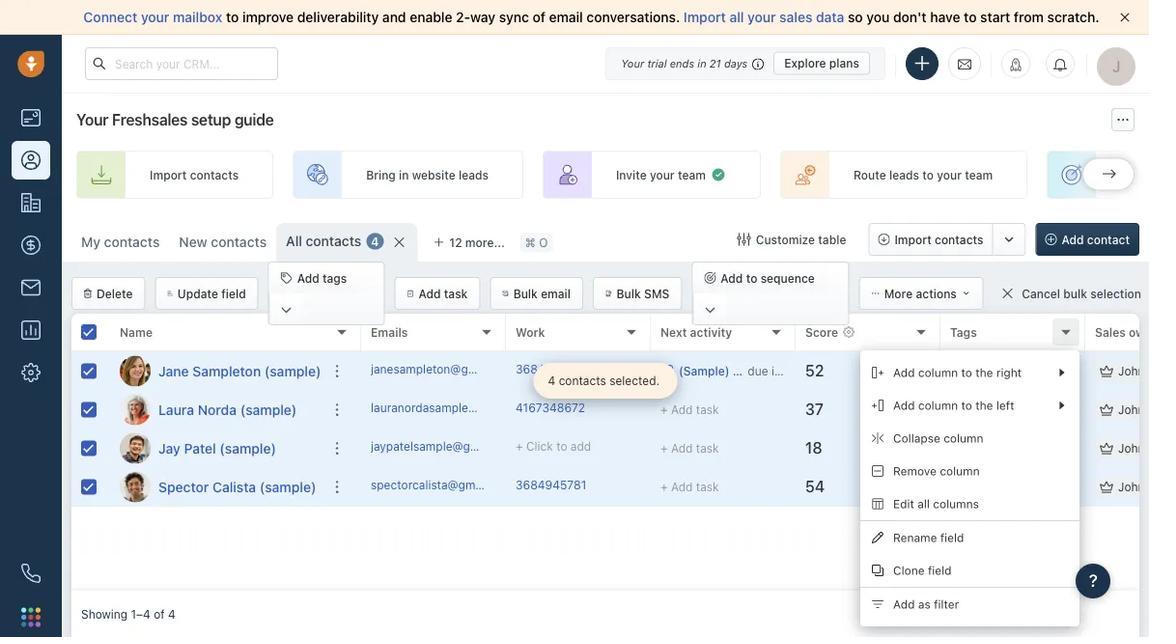 Task type: describe. For each thing, give the bounding box(es) containing it.
laura norda (sample) link
[[158, 401, 297, 420]]

container_wx8msf4aqz5i3rn1 image inside customize table button
[[738, 233, 752, 246]]

12
[[450, 236, 462, 249]]

invite
[[616, 168, 647, 182]]

norda
[[198, 402, 237, 418]]

s for 52
[[1149, 365, 1150, 378]]

menu containing add column to the right
[[861, 351, 1080, 627]]

actions
[[917, 287, 957, 301]]

+ click to add for 52
[[951, 365, 1026, 378]]

setup
[[191, 111, 231, 129]]

tags
[[951, 326, 978, 339]]

column for remove column
[[941, 465, 980, 478]]

press space to deselect this row. row containing jay patel (sample)
[[72, 430, 361, 469]]

spector calista (sample)
[[158, 479, 316, 495]]

from
[[1015, 9, 1045, 25]]

add to sequence
[[721, 272, 815, 285]]

21
[[710, 57, 722, 70]]

2 team from the left
[[966, 168, 994, 182]]

showing 1–4 of 4
[[81, 608, 176, 621]]

press space to deselect this row. row containing 54
[[361, 469, 1150, 507]]

j image for jane sampleton (sample)
[[120, 356, 151, 387]]

press space to deselect this row. row containing laura norda (sample)
[[72, 391, 361, 430]]

my
[[81, 234, 100, 250]]

customize
[[756, 233, 816, 246]]

all inside menu item
[[918, 498, 930, 511]]

explore
[[785, 57, 827, 70]]

phone element
[[12, 555, 50, 593]]

and
[[383, 9, 406, 25]]

contacts down setup
[[190, 168, 239, 182]]

your right invite
[[650, 168, 675, 182]]

import contacts link
[[76, 151, 274, 199]]

4167348672 link
[[516, 400, 586, 420]]

s for 54
[[1149, 481, 1150, 494]]

press space to deselect this row. row containing 37
[[361, 391, 1150, 430]]

add tags
[[297, 272, 347, 285]]

(sample) for jane sampleton (sample)
[[265, 363, 321, 379]]

route
[[854, 168, 887, 182]]

invite your team
[[616, 168, 706, 182]]

3684945781
[[516, 479, 587, 492]]

bulk for bulk email
[[514, 287, 538, 301]]

cancel bulk selection
[[1023, 287, 1142, 301]]

janesampleton@gmail.com link
[[371, 361, 517, 382]]

mailbox
[[173, 9, 223, 25]]

1 vertical spatial 4
[[548, 374, 556, 388]]

Search your CRM... text field
[[85, 47, 278, 80]]

new contacts
[[179, 234, 267, 250]]

angle down image
[[281, 301, 292, 320]]

don't
[[894, 9, 927, 25]]

days
[[725, 57, 748, 70]]

connect
[[84, 9, 138, 25]]

add as filter menu item
[[861, 588, 1080, 621]]

update
[[178, 287, 218, 301]]

add for add contact
[[1062, 233, 1085, 246]]

more actions button
[[860, 277, 984, 310]]

the for left
[[976, 399, 994, 413]]

lauranordasample@gmail.com link
[[371, 400, 535, 420]]

(sample) for laura norda (sample)
[[240, 402, 297, 418]]

add tags button
[[269, 263, 359, 294]]

54
[[806, 478, 825, 496]]

jay patel (sample) link
[[158, 439, 276, 459]]

your trial ends in 21 days
[[621, 57, 748, 70]]

remove column menu item
[[861, 455, 1080, 488]]

add tags group
[[268, 262, 385, 326]]

all contacts link
[[286, 232, 362, 251]]

column for add column to the right
[[919, 366, 959, 380]]

collapse column
[[894, 432, 984, 445]]

left
[[997, 399, 1015, 413]]

⌘ o
[[525, 236, 548, 249]]

0 horizontal spatial in
[[399, 168, 409, 182]]

sequence
[[761, 272, 815, 285]]

jaypatelsample@gmail.com
[[371, 440, 519, 454]]

edit all columns menu item
[[861, 488, 1080, 521]]

update field button
[[155, 277, 259, 310]]

deliverability
[[297, 9, 379, 25]]

spectorcalista@gmail.com
[[371, 479, 515, 492]]

3684932360 link
[[516, 361, 589, 382]]

grid containing 52
[[72, 314, 1150, 591]]

4 contacts selected.
[[548, 374, 660, 388]]

name
[[120, 326, 153, 339]]

task for 37
[[696, 403, 719, 417]]

john for 37
[[1119, 403, 1146, 417]]

update field
[[178, 287, 246, 301]]

own
[[1130, 326, 1150, 339]]

customize table button
[[725, 223, 859, 256]]

selected.
[[610, 374, 660, 388]]

selection
[[1091, 287, 1142, 301]]

sync
[[499, 9, 529, 25]]

s for 37
[[1149, 403, 1150, 417]]

explore plans
[[785, 57, 860, 70]]

clone field menu item
[[861, 555, 1080, 588]]

bring
[[366, 168, 396, 182]]

connect your mailbox to improve deliverability and enable 2-way sync of email conversations. import all your sales data so you don't have to start from scratch.
[[84, 9, 1100, 25]]

collapse
[[894, 432, 941, 445]]

sms
[[645, 287, 670, 301]]

press space to deselect this row. row containing 18
[[361, 430, 1150, 469]]

add column to the left
[[894, 399, 1015, 413]]

j image for jay patel (sample)
[[120, 433, 151, 464]]

task inside add task button
[[444, 287, 468, 301]]

patel
[[184, 441, 216, 457]]

container_wx8msf4aqz5i3rn1 image inside invite your team link
[[711, 167, 727, 183]]

your for your trial ends in 21 days
[[621, 57, 645, 70]]

add task button
[[395, 277, 481, 310]]

edit all columns
[[894, 498, 980, 511]]

add contact button
[[1036, 223, 1140, 256]]

tags
[[323, 272, 347, 285]]

spectorcalista@gmail.com 3684945781
[[371, 479, 587, 492]]

your freshsales setup guide
[[76, 111, 274, 129]]

john s for 37
[[1119, 403, 1150, 417]]

add for 37
[[1006, 403, 1026, 417]]

your left mailbox
[[141, 9, 169, 25]]

task for 18
[[696, 442, 719, 456]]

field for clone field
[[929, 564, 952, 578]]

enable
[[410, 9, 453, 25]]

john s for 54
[[1119, 481, 1150, 494]]

field for update field
[[222, 287, 246, 301]]

sales
[[780, 9, 813, 25]]

column for add column to the left
[[919, 399, 959, 413]]

press space to deselect this row. row containing jane sampleton (sample)
[[72, 353, 361, 391]]

click down 4167348672 link
[[527, 440, 553, 454]]

columns
[[934, 498, 980, 511]]

plans
[[830, 57, 860, 70]]

name column header
[[110, 314, 361, 353]]

website
[[412, 168, 456, 182]]

as
[[919, 598, 931, 612]]

contact
[[1088, 233, 1131, 246]]

spector calista (sample) link
[[158, 478, 316, 497]]

all contacts 4
[[286, 233, 379, 249]]

bulk email
[[514, 287, 571, 301]]

row group containing jane sampleton (sample)
[[72, 353, 361, 507]]

janesampleton@gmail.com 3684932360
[[371, 363, 589, 376]]

table
[[819, 233, 847, 246]]



Task type: vqa. For each thing, say whether or not it's contained in the screenshot.
row group
yes



Task type: locate. For each thing, give the bounding box(es) containing it.
emails
[[371, 326, 408, 339]]

1 vertical spatial + add task
[[661, 442, 719, 456]]

field right clone
[[929, 564, 952, 578]]

john for 52
[[1119, 365, 1146, 378]]

2 vertical spatial 4
[[168, 608, 176, 621]]

field down columns
[[941, 531, 965, 545]]

email
[[549, 9, 583, 25], [541, 287, 571, 301]]

contacts right 'new'
[[211, 234, 267, 250]]

way
[[471, 9, 496, 25]]

import for import contacts button
[[895, 233, 932, 246]]

email up work
[[541, 287, 571, 301]]

team up import contacts group
[[966, 168, 994, 182]]

scratch.
[[1048, 9, 1100, 25]]

2 + click to add from the top
[[951, 403, 1026, 417]]

collapse column menu item
[[861, 422, 1080, 455]]

press space to deselect this row. row up norda
[[72, 353, 361, 391]]

new contacts button
[[169, 223, 276, 262], [179, 234, 267, 250]]

field for rename field
[[941, 531, 965, 545]]

of right 1–4
[[154, 608, 165, 621]]

column up the remove column menu item
[[944, 432, 984, 445]]

import down your freshsales setup guide
[[150, 168, 187, 182]]

import contacts for import contacts link
[[150, 168, 239, 182]]

route leads to your team
[[854, 168, 994, 182]]

add for add as filter
[[894, 598, 916, 612]]

task for 54
[[696, 481, 719, 494]]

next activity
[[661, 326, 733, 339]]

more actions
[[885, 287, 957, 301]]

2 the from the top
[[976, 399, 994, 413]]

press space to deselect this row. row up 54
[[361, 430, 1150, 469]]

row group containing 52
[[361, 353, 1150, 507]]

column up add column to the left
[[919, 366, 959, 380]]

⌘
[[525, 236, 536, 249]]

contacts inside grid
[[559, 374, 607, 388]]

(sample)
[[265, 363, 321, 379], [240, 402, 297, 418], [220, 441, 276, 457], [260, 479, 316, 495]]

in left '21'
[[698, 57, 707, 70]]

container_wx8msf4aqz5i3rn1 image
[[738, 233, 752, 246], [1001, 287, 1015, 301], [1101, 365, 1114, 378], [1101, 403, 1114, 417]]

4 s from the top
[[1149, 481, 1150, 494]]

4 right all contacts link
[[371, 235, 379, 248]]

+ add task
[[661, 403, 719, 417], [661, 442, 719, 456], [661, 481, 719, 494]]

+ click to add
[[951, 365, 1026, 378], [951, 403, 1026, 417], [951, 442, 1026, 456]]

1–4
[[131, 608, 151, 621]]

leads right route at the right top of the page
[[890, 168, 920, 182]]

route leads to your team link
[[781, 151, 1028, 199]]

add for add column to the left
[[894, 399, 916, 413]]

activity
[[690, 326, 733, 339]]

contacts inside button
[[935, 233, 984, 246]]

showing
[[81, 608, 128, 621]]

1 bulk from the left
[[514, 287, 538, 301]]

0 vertical spatial field
[[222, 287, 246, 301]]

1 horizontal spatial all
[[918, 498, 930, 511]]

all up "days"
[[730, 9, 744, 25]]

+ click to add down 'left'
[[951, 442, 1026, 456]]

field right update
[[222, 287, 246, 301]]

press space to deselect this row. row containing 52
[[361, 353, 1150, 391]]

guide
[[235, 111, 274, 129]]

leads right 'website'
[[459, 168, 489, 182]]

1 leads from the left
[[459, 168, 489, 182]]

add inside menu item
[[894, 598, 916, 612]]

2 horizontal spatial import
[[895, 233, 932, 246]]

2 vertical spatial field
[[929, 564, 952, 578]]

ends
[[670, 57, 695, 70]]

delete button
[[72, 277, 145, 310]]

click up remove column
[[961, 442, 988, 456]]

in right bring
[[399, 168, 409, 182]]

email inside button
[[541, 287, 571, 301]]

2 john s from the top
[[1119, 403, 1150, 417]]

(sample) up spector calista (sample)
[[220, 441, 276, 457]]

4167348672
[[516, 401, 586, 415]]

import contacts up actions
[[895, 233, 984, 246]]

email right sync
[[549, 9, 583, 25]]

your
[[141, 9, 169, 25], [748, 9, 776, 25], [650, 168, 675, 182], [938, 168, 962, 182]]

1 row group from the left
[[72, 353, 361, 507]]

your for your freshsales setup guide
[[76, 111, 108, 129]]

3 s from the top
[[1149, 442, 1150, 456]]

clone field
[[894, 564, 952, 578]]

0 horizontal spatial import contacts
[[150, 168, 239, 182]]

import contacts down setup
[[150, 168, 239, 182]]

cancel
[[1023, 287, 1061, 301]]

bring in website leads
[[366, 168, 489, 182]]

contacts
[[190, 168, 239, 182], [935, 233, 984, 246], [306, 233, 362, 249], [104, 234, 160, 250], [211, 234, 267, 250], [559, 374, 607, 388]]

2 vertical spatial + click to add
[[951, 442, 1026, 456]]

contacts up actions
[[935, 233, 984, 246]]

the left 'left'
[[976, 399, 994, 413]]

1 john s from the top
[[1119, 365, 1150, 378]]

+ click to add for 18
[[951, 442, 1026, 456]]

click left right
[[961, 365, 988, 378]]

add task
[[419, 287, 468, 301]]

add down 4167348672 link
[[571, 440, 592, 454]]

spector
[[158, 479, 209, 495]]

+ click to add for 37
[[951, 403, 1026, 417]]

field inside menu item
[[941, 531, 965, 545]]

column up columns
[[941, 465, 980, 478]]

bulk up work
[[514, 287, 538, 301]]

john s for 52
[[1119, 365, 1150, 378]]

(sample) down angle down icon
[[265, 363, 321, 379]]

2 vertical spatial + add task
[[661, 481, 719, 494]]

add inside group
[[297, 272, 320, 285]]

janesampleton@gmail.com
[[371, 363, 517, 376]]

4 inside all contacts 4
[[371, 235, 379, 248]]

import inside button
[[895, 233, 932, 246]]

0 horizontal spatial team
[[678, 168, 706, 182]]

bulk
[[514, 287, 538, 301], [617, 287, 641, 301]]

0 vertical spatial email
[[549, 9, 583, 25]]

bulk sms button
[[593, 277, 683, 310]]

0 vertical spatial 4
[[371, 235, 379, 248]]

my contacts button
[[72, 223, 169, 262], [81, 234, 160, 250]]

+ add task for 37
[[661, 403, 719, 417]]

1 horizontal spatial your
[[621, 57, 645, 70]]

+ click to add up 'left'
[[951, 365, 1026, 378]]

(sample) right calista
[[260, 479, 316, 495]]

grid
[[72, 314, 1150, 591]]

jay
[[158, 441, 181, 457]]

press space to deselect this row. row down jay patel (sample) link
[[72, 469, 361, 507]]

1 + click to add from the top
[[951, 365, 1026, 378]]

1 vertical spatial in
[[399, 168, 409, 182]]

1 horizontal spatial leads
[[890, 168, 920, 182]]

37
[[806, 401, 824, 419]]

column for collapse column
[[944, 432, 984, 445]]

+ click to add up 'collapse column' menu item
[[951, 403, 1026, 417]]

task
[[444, 287, 468, 301], [696, 403, 719, 417], [696, 442, 719, 456], [696, 481, 719, 494]]

all
[[730, 9, 744, 25], [918, 498, 930, 511]]

name row
[[72, 314, 361, 353]]

phone image
[[21, 564, 41, 584]]

click for 18
[[961, 442, 988, 456]]

john for 54
[[1119, 481, 1146, 494]]

in
[[698, 57, 707, 70], [399, 168, 409, 182]]

import contacts button
[[869, 223, 994, 256]]

angle down image
[[705, 301, 716, 320]]

3 john s from the top
[[1119, 442, 1150, 456]]

4 up 4167348672
[[548, 374, 556, 388]]

your up import contacts group
[[938, 168, 962, 182]]

import up '21'
[[684, 9, 726, 25]]

of right sync
[[533, 9, 546, 25]]

1 vertical spatial field
[[941, 531, 965, 545]]

1 vertical spatial all
[[918, 498, 930, 511]]

0 vertical spatial of
[[533, 9, 546, 25]]

add for add task
[[419, 287, 441, 301]]

delete
[[97, 287, 133, 301]]

0 vertical spatial all
[[730, 9, 744, 25]]

of
[[533, 9, 546, 25], [154, 608, 165, 621]]

freshsales
[[112, 111, 188, 129]]

import for import contacts link
[[150, 168, 187, 182]]

add for 18
[[1006, 442, 1026, 456]]

press space to deselect this row. row containing spector calista (sample)
[[72, 469, 361, 507]]

my contacts
[[81, 234, 160, 250]]

2 leads from the left
[[890, 168, 920, 182]]

+ add task for 18
[[661, 442, 719, 456]]

(sample) down jane sampleton (sample) link
[[240, 402, 297, 418]]

0 horizontal spatial all
[[730, 9, 744, 25]]

row group
[[72, 353, 361, 507], [361, 353, 1150, 507]]

1 horizontal spatial of
[[533, 9, 546, 25]]

1 vertical spatial email
[[541, 287, 571, 301]]

2 j image from the top
[[120, 433, 151, 464]]

jane sampleton (sample)
[[158, 363, 321, 379]]

more
[[885, 287, 913, 301]]

l image
[[120, 395, 151, 426]]

laura
[[158, 402, 194, 418]]

add down 'left'
[[1006, 442, 1026, 456]]

0 vertical spatial import contacts
[[150, 168, 239, 182]]

press space to deselect this row. row down norda
[[72, 430, 361, 469]]

2 s from the top
[[1149, 403, 1150, 417]]

add for add column to the right
[[894, 366, 916, 380]]

bulk
[[1064, 287, 1088, 301]]

1 horizontal spatial in
[[698, 57, 707, 70]]

jaypatelsample@gmail.com link
[[371, 439, 519, 459]]

2 row group from the left
[[361, 353, 1150, 507]]

column inside menu item
[[944, 432, 984, 445]]

j image left "jane"
[[120, 356, 151, 387]]

all right edit
[[918, 498, 930, 511]]

press space to deselect this row. row up jay patel (sample)
[[72, 391, 361, 430]]

press space to deselect this row. row
[[72, 353, 361, 391], [361, 353, 1150, 391], [72, 391, 361, 430], [361, 391, 1150, 430], [72, 430, 361, 469], [361, 430, 1150, 469], [72, 469, 361, 507], [361, 469, 1150, 507]]

1 team from the left
[[678, 168, 706, 182]]

add contact
[[1062, 233, 1131, 246]]

john
[[1119, 365, 1146, 378], [1119, 403, 1146, 417], [1119, 442, 1146, 456], [1119, 481, 1146, 494]]

container_wx8msf4aqz5i3rn1 image
[[711, 167, 727, 183], [661, 365, 674, 378], [1101, 442, 1114, 456], [1101, 481, 1114, 494]]

0 horizontal spatial bulk
[[514, 287, 538, 301]]

import contacts group
[[869, 223, 1027, 256]]

add to sequence group
[[692, 262, 850, 326]]

press space to deselect this row. row down activity
[[361, 353, 1150, 391]]

2-
[[456, 9, 471, 25]]

click for 37
[[961, 403, 988, 417]]

you
[[867, 9, 890, 25]]

0 horizontal spatial your
[[76, 111, 108, 129]]

(sample) for jay patel (sample)
[[220, 441, 276, 457]]

connect your mailbox link
[[84, 9, 226, 25]]

2 horizontal spatial 4
[[548, 374, 556, 388]]

0 horizontal spatial 4
[[168, 608, 176, 621]]

o
[[539, 236, 548, 249]]

12 more...
[[450, 236, 505, 249]]

1 vertical spatial j image
[[120, 433, 151, 464]]

field inside "menu item"
[[929, 564, 952, 578]]

0 vertical spatial j image
[[120, 356, 151, 387]]

import up more actions
[[895, 233, 932, 246]]

bulk for bulk sms
[[617, 287, 641, 301]]

4 right 1–4
[[168, 608, 176, 621]]

2 bulk from the left
[[617, 287, 641, 301]]

add for add tags
[[297, 272, 320, 285]]

bulk email button
[[490, 277, 584, 310]]

0 vertical spatial in
[[698, 57, 707, 70]]

1 vertical spatial of
[[154, 608, 165, 621]]

1 s from the top
[[1149, 365, 1150, 378]]

add up 'left'
[[1006, 365, 1026, 378]]

1 vertical spatial + click to add
[[951, 403, 1026, 417]]

score
[[806, 326, 839, 339]]

import contacts inside import contacts button
[[895, 233, 984, 246]]

rename
[[894, 531, 938, 545]]

rename field menu item
[[861, 522, 1080, 555]]

12 more... button
[[423, 229, 516, 256]]

0 horizontal spatial leads
[[459, 168, 489, 182]]

1 vertical spatial your
[[76, 111, 108, 129]]

the left right
[[976, 366, 994, 380]]

1 vertical spatial import
[[150, 168, 187, 182]]

1 john from the top
[[1119, 365, 1146, 378]]

s for 18
[[1149, 442, 1150, 456]]

column up collapse column
[[919, 399, 959, 413]]

1 horizontal spatial import contacts
[[895, 233, 984, 246]]

contacts up 4167348672
[[559, 374, 607, 388]]

+ add task for 54
[[661, 481, 719, 494]]

1 vertical spatial import contacts
[[895, 233, 984, 246]]

import contacts for import contacts button
[[895, 233, 984, 246]]

email image
[[959, 56, 972, 72]]

explore plans link
[[774, 52, 871, 75]]

column
[[919, 366, 959, 380], [919, 399, 959, 413], [944, 432, 984, 445], [941, 465, 980, 478]]

1 + add task from the top
[[661, 403, 719, 417]]

press space to deselect this row. row down the 18
[[361, 469, 1150, 507]]

your left the trial
[[621, 57, 645, 70]]

j image left jay
[[120, 433, 151, 464]]

bulk left "sms"
[[617, 287, 641, 301]]

john s
[[1119, 365, 1150, 378], [1119, 403, 1150, 417], [1119, 442, 1150, 456], [1119, 481, 1150, 494]]

0 vertical spatial your
[[621, 57, 645, 70]]

jaypatelsample@gmail.com + click to add
[[371, 440, 592, 454]]

j image
[[120, 356, 151, 387], [120, 433, 151, 464]]

1 j image from the top
[[120, 356, 151, 387]]

press space to deselect this row. row up the 18
[[361, 391, 1150, 430]]

to
[[226, 9, 239, 25], [964, 9, 977, 25], [923, 168, 934, 182], [747, 272, 758, 285], [992, 365, 1003, 378], [962, 366, 973, 380], [962, 399, 973, 413], [992, 403, 1003, 417], [557, 440, 568, 454], [992, 442, 1003, 456]]

4 john from the top
[[1119, 481, 1146, 494]]

add inside group
[[721, 272, 743, 285]]

your left sales
[[748, 9, 776, 25]]

team right invite
[[678, 168, 706, 182]]

1 horizontal spatial team
[[966, 168, 994, 182]]

more...
[[466, 236, 505, 249]]

lauranordasample@gmail.com
[[371, 401, 535, 415]]

3684945781 link
[[516, 477, 587, 498]]

column inside menu item
[[941, 465, 980, 478]]

jane
[[158, 363, 189, 379]]

customize table
[[756, 233, 847, 246]]

0 horizontal spatial of
[[154, 608, 165, 621]]

1 horizontal spatial bulk
[[617, 287, 641, 301]]

to inside button
[[747, 272, 758, 285]]

contacts right my
[[104, 234, 160, 250]]

sampleton
[[193, 363, 261, 379]]

3 john from the top
[[1119, 442, 1146, 456]]

your left freshsales
[[76, 111, 108, 129]]

john s for 18
[[1119, 442, 1150, 456]]

field inside button
[[222, 287, 246, 301]]

filter
[[935, 598, 960, 612]]

0 vertical spatial the
[[976, 366, 994, 380]]

1 horizontal spatial import
[[684, 9, 726, 25]]

1 horizontal spatial 4
[[371, 235, 379, 248]]

creat
[[1121, 168, 1150, 182]]

the for right
[[976, 366, 994, 380]]

s image
[[120, 472, 151, 503]]

click up 'collapse column' menu item
[[961, 403, 988, 417]]

conversations.
[[587, 9, 681, 25]]

2 john from the top
[[1119, 403, 1146, 417]]

add for add to sequence
[[721, 272, 743, 285]]

2 vertical spatial import
[[895, 233, 932, 246]]

3 + add task from the top
[[661, 481, 719, 494]]

0 vertical spatial + add task
[[661, 403, 719, 417]]

menu
[[861, 351, 1080, 627]]

freshworks switcher image
[[21, 608, 41, 627]]

3684932360
[[516, 363, 589, 376]]

calista
[[213, 479, 256, 495]]

4 john s from the top
[[1119, 481, 1150, 494]]

john for 18
[[1119, 442, 1146, 456]]

0 vertical spatial import
[[684, 9, 726, 25]]

0 vertical spatial + click to add
[[951, 365, 1026, 378]]

creat link
[[1048, 151, 1150, 199]]

add down right
[[1006, 403, 1026, 417]]

2 + add task from the top
[[661, 442, 719, 456]]

invite your team link
[[543, 151, 761, 199]]

jay patel (sample)
[[158, 441, 276, 457]]

1 vertical spatial the
[[976, 399, 994, 413]]

click for 52
[[961, 365, 988, 378]]

0 horizontal spatial import
[[150, 168, 187, 182]]

(sample) for spector calista (sample)
[[260, 479, 316, 495]]

3 + click to add from the top
[[951, 442, 1026, 456]]

add for 52
[[1006, 365, 1026, 378]]

close image
[[1121, 13, 1131, 22]]

import contacts inside import contacts link
[[150, 168, 239, 182]]

next
[[661, 326, 687, 339]]

click
[[961, 365, 988, 378], [961, 403, 988, 417], [527, 440, 553, 454], [961, 442, 988, 456]]

contacts up tags
[[306, 233, 362, 249]]

1 the from the top
[[976, 366, 994, 380]]



